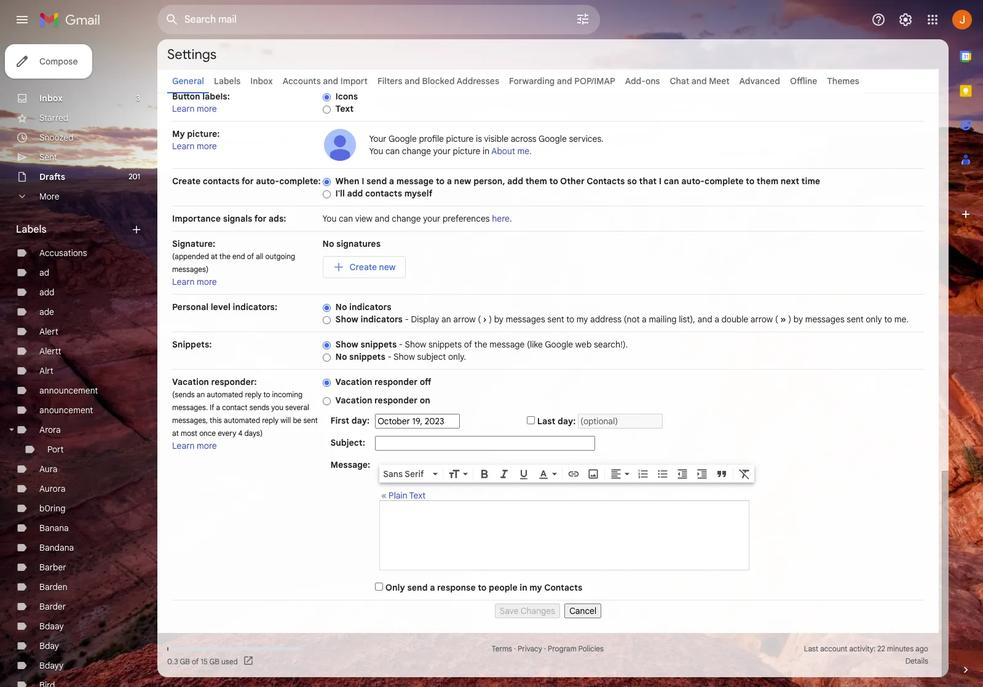 Task type: describe. For each thing, give the bounding box(es) containing it.
create for create new
[[350, 262, 377, 273]]

snoozed link
[[39, 132, 74, 143]]

labels navigation
[[0, 39, 157, 688]]

save changes
[[500, 606, 555, 617]]

only
[[866, 314, 882, 325]]

1 vertical spatial .
[[510, 213, 512, 224]]

bold ‪(⌘b)‬ image
[[478, 468, 491, 481]]

remove formatting ‪(⌘\)‬ image
[[739, 468, 751, 481]]

responder for off
[[374, 377, 418, 388]]

to inside vacation responder: (sends an automated reply to incoming messages. if a contact sends you several messages, this automated reply will be sent at most once every 4 days) learn more
[[263, 390, 270, 400]]

show left subject
[[394, 352, 415, 363]]

program policies link
[[548, 645, 604, 654]]

snippets for show subject only.
[[349, 352, 385, 363]]

Icons radio
[[323, 93, 331, 102]]

- for show subject only.
[[388, 352, 392, 363]]

more
[[39, 191, 59, 202]]

off
[[420, 377, 431, 388]]

advanced
[[739, 76, 780, 87]]

footer containing terms
[[157, 644, 939, 668]]

your
[[369, 133, 386, 144]]

ad
[[39, 267, 49, 279]]

no for no signatures
[[323, 239, 334, 250]]

sent
[[39, 152, 57, 163]]

1 horizontal spatial an
[[441, 314, 451, 325]]

profile
[[419, 133, 444, 144]]

show up the "no snippets - show subject only."
[[405, 339, 426, 350]]

privacy
[[518, 645, 542, 654]]

bdaay
[[39, 622, 64, 633]]

vacation for vacation responder off
[[335, 377, 372, 388]]

me
[[517, 146, 529, 157]]

chat and meet
[[670, 76, 730, 87]]

display
[[411, 314, 439, 325]]

indicators:
[[233, 302, 277, 313]]

201
[[129, 172, 140, 181]]

on
[[420, 395, 430, 406]]

a left response
[[430, 583, 435, 594]]

1 vertical spatial your
[[423, 213, 440, 224]]

your inside your google profile picture is visible across google services. you can change your picture in about me .
[[433, 146, 451, 157]]

1 vertical spatial message
[[490, 339, 525, 350]]

show right show snippets radio
[[335, 339, 358, 350]]

complete:
[[279, 176, 321, 187]]

1 messages from the left
[[506, 314, 545, 325]]

button
[[172, 91, 200, 102]]

to right complete
[[746, 176, 755, 187]]

0 horizontal spatial contacts
[[203, 176, 240, 187]]

show right show indicators radio
[[335, 314, 358, 325]]

I'll add contacts myself radio
[[323, 190, 331, 199]]

1 horizontal spatial inbox
[[250, 76, 273, 87]]

accounts
[[283, 76, 321, 87]]

to left me.
[[884, 314, 892, 325]]

2 ) from the left
[[788, 314, 791, 325]]

4 learn more link from the top
[[172, 441, 217, 452]]

a inside vacation responder: (sends an automated reply to incoming messages. if a contact sends you several messages, this automated reply will be sent at most once every 4 days) learn more
[[216, 403, 220, 413]]

0.3
[[167, 658, 178, 667]]

sans serif option
[[381, 468, 430, 481]]

button labels: learn more
[[172, 91, 230, 114]]

navigation containing save changes
[[172, 601, 924, 619]]

vacation responder: (sends an automated reply to incoming messages. if a contact sends you several messages, this automated reply will be sent at most once every 4 days) learn more
[[172, 377, 318, 452]]

google right (like on the right of the page
[[545, 339, 573, 350]]

anouncement
[[39, 405, 93, 416]]

b0ring
[[39, 504, 65, 515]]

create for create contacts for auto-complete:
[[172, 176, 201, 187]]

underline ‪(⌘u)‬ image
[[518, 469, 530, 481]]

arora
[[39, 425, 61, 436]]

be
[[293, 416, 301, 425]]

1 vertical spatial in
[[520, 583, 527, 594]]

bandana link
[[39, 543, 74, 554]]

last for last account activity: 22 minutes ago details
[[804, 645, 818, 654]]

2 by from the left
[[794, 314, 803, 325]]

0 vertical spatial add
[[507, 176, 523, 187]]

(like
[[527, 339, 543, 350]]

Search mail text field
[[184, 14, 541, 26]]

activity:
[[849, 645, 875, 654]]

themes link
[[827, 76, 859, 87]]

details
[[906, 657, 928, 666]]

first
[[331, 416, 349, 427]]

day: for first day:
[[351, 416, 370, 427]]

visible
[[484, 133, 508, 144]]

snippets up only.
[[428, 339, 462, 350]]

0 horizontal spatial you
[[323, 213, 337, 224]]

2 messages from the left
[[805, 314, 845, 325]]

1 horizontal spatial contacts
[[365, 188, 402, 199]]

2 arrow from the left
[[751, 314, 773, 325]]

1 learn more link from the top
[[172, 103, 217, 114]]

my picture: learn more
[[172, 128, 220, 152]]

settings
[[167, 46, 216, 62]]

here
[[492, 213, 510, 224]]

a left person,
[[447, 176, 452, 187]]

banana
[[39, 523, 69, 534]]

0 vertical spatial picture
[[446, 133, 474, 144]]

import
[[341, 76, 368, 87]]

at inside 'signature: (appended at the end of all outgoing messages) learn more'
[[211, 252, 218, 261]]

add-ons
[[625, 76, 660, 87]]

this
[[210, 416, 222, 425]]

1 i from the left
[[362, 176, 364, 187]]

. inside your google profile picture is visible across google services. you can change your picture in about me .
[[529, 146, 532, 157]]

sans serif
[[383, 469, 424, 480]]

you
[[271, 403, 283, 413]]

responder for on
[[374, 395, 418, 406]]

Show indicators radio
[[323, 316, 331, 325]]

is
[[476, 133, 482, 144]]

1 horizontal spatial inbox link
[[250, 76, 273, 87]]

Show snippets radio
[[323, 341, 331, 350]]

day: for last day:
[[558, 416, 576, 427]]

labels for labels link
[[214, 76, 241, 87]]

if
[[210, 403, 214, 413]]

alert link
[[39, 326, 58, 338]]

messages)
[[172, 265, 209, 274]]

and for filters
[[405, 76, 420, 87]]

message:
[[331, 460, 370, 471]]

0 horizontal spatial my
[[530, 583, 542, 594]]

when i send a message to a new person, add them to other contacts so that i can auto-complete to them next time
[[335, 176, 820, 187]]

2 horizontal spatial sent
[[847, 314, 864, 325]]

terms
[[492, 645, 512, 654]]

create contacts for auto-complete:
[[172, 176, 321, 187]]

labels for labels heading
[[16, 224, 46, 236]]

1 horizontal spatial the
[[474, 339, 487, 350]]

Vacation responder off radio
[[323, 379, 331, 388]]

0 vertical spatial send
[[366, 176, 387, 187]]

1 horizontal spatial send
[[407, 583, 428, 594]]

accounts and import link
[[283, 76, 368, 87]]

Vacation responder on radio
[[323, 397, 331, 406]]

support image
[[871, 12, 886, 27]]

personal
[[172, 302, 208, 313]]

last account activity: 22 minutes ago details
[[804, 645, 928, 666]]

« plain text
[[381, 491, 426, 502]]

1 ( from the left
[[478, 314, 481, 325]]

general
[[172, 76, 204, 87]]

alrt
[[39, 366, 53, 377]]

drafts link
[[39, 172, 65, 183]]

alertt link
[[39, 346, 61, 357]]

bdaay link
[[39, 622, 64, 633]]

3
[[136, 93, 140, 103]]

search!).
[[594, 339, 628, 350]]

more inside vacation responder: (sends an automated reply to incoming messages. if a contact sends you several messages, this automated reply will be sent at most once every 4 days) learn more
[[197, 441, 217, 452]]

the inside 'signature: (appended at the end of all outgoing messages) learn more'
[[219, 252, 230, 261]]

in inside your google profile picture is visible across google services. you can change your picture in about me .
[[483, 146, 489, 157]]

chat
[[670, 76, 689, 87]]

0 vertical spatial new
[[454, 176, 471, 187]]

to left address
[[566, 314, 574, 325]]

learn inside button labels: learn more
[[172, 103, 195, 114]]

for for signals
[[254, 213, 266, 224]]

vacation responder on
[[335, 395, 430, 406]]

1 by from the left
[[494, 314, 504, 325]]

messages,
[[172, 416, 208, 425]]

Last day: checkbox
[[527, 417, 535, 425]]

settings image
[[898, 12, 913, 27]]

and right list),
[[698, 314, 712, 325]]

1 horizontal spatial reply
[[262, 416, 279, 425]]

2 auto- from the left
[[681, 176, 705, 187]]

change inside your google profile picture is visible across google services. you can change your picture in about me .
[[402, 146, 431, 157]]

subject:
[[331, 438, 365, 449]]

offline
[[790, 76, 817, 87]]

1 auto- from the left
[[256, 176, 279, 187]]

1 horizontal spatial add
[[347, 188, 363, 199]]

mailing
[[649, 314, 677, 325]]

2 vertical spatial no
[[335, 352, 347, 363]]

(sends
[[172, 390, 195, 400]]

themes
[[827, 76, 859, 87]]

meet
[[709, 76, 730, 87]]

b0ring link
[[39, 504, 65, 515]]

15
[[201, 658, 208, 667]]

time
[[801, 176, 820, 187]]

last for last day:
[[537, 416, 555, 427]]

program
[[548, 645, 577, 654]]

list),
[[679, 314, 695, 325]]

to left other
[[549, 176, 558, 187]]

accounts and import
[[283, 76, 368, 87]]

1 vertical spatial picture
[[453, 146, 480, 157]]

icons
[[335, 91, 358, 102]]



Task type: vqa. For each thing, say whether or not it's contained in the screenshot.
the rightmost 6
no



Task type: locate. For each thing, give the bounding box(es) containing it.
1 vertical spatial last
[[804, 645, 818, 654]]

- left display
[[405, 314, 409, 325]]

new inside button
[[379, 262, 396, 273]]

reply up sends at bottom left
[[245, 390, 262, 400]]

snippets up "vacation responder off"
[[349, 352, 385, 363]]

i right when
[[362, 176, 364, 187]]

0 vertical spatial contacts
[[587, 176, 625, 187]]

0 horizontal spatial labels
[[16, 224, 46, 236]]

1 · from the left
[[514, 645, 516, 654]]

1 horizontal spatial my
[[577, 314, 588, 325]]

learn more link down messages)
[[172, 277, 217, 288]]

learn down my
[[172, 141, 195, 152]]

0 vertical spatial my
[[577, 314, 588, 325]]

0 horizontal spatial )
[[489, 314, 492, 325]]

add-ons link
[[625, 76, 660, 87]]

1 horizontal spatial ·
[[544, 645, 546, 654]]

1 horizontal spatial -
[[399, 339, 403, 350]]

create
[[172, 176, 201, 187], [350, 262, 377, 273]]

and for accounts
[[323, 76, 338, 87]]

more inside button labels: learn more
[[197, 103, 217, 114]]

1 horizontal spatial gb
[[209, 658, 219, 667]]

insert image image
[[587, 468, 600, 481]]

to up sends at bottom left
[[263, 390, 270, 400]]

my left address
[[577, 314, 588, 325]]

1 horizontal spatial )
[[788, 314, 791, 325]]

0 horizontal spatial contacts
[[544, 583, 582, 594]]

) right "›"
[[489, 314, 492, 325]]

0 vertical spatial in
[[483, 146, 489, 157]]

more button
[[0, 187, 148, 207]]

can right that
[[664, 176, 679, 187]]

snippets for show snippets of the message (like google web search!).
[[361, 339, 397, 350]]

every
[[218, 429, 236, 438]]

vacation inside vacation responder: (sends an automated reply to incoming messages. if a contact sends you several messages, this automated reply will be sent at most once every 4 days) learn more
[[172, 377, 209, 388]]

1 vertical spatial at
[[172, 429, 179, 438]]

of inside 'signature: (appended at the end of all outgoing messages) learn more'
[[247, 252, 254, 261]]

No indicators radio
[[323, 304, 331, 313]]

1 vertical spatial responder
[[374, 395, 418, 406]]

· right "privacy"
[[544, 645, 546, 654]]

arrow left "›"
[[453, 314, 476, 325]]

2 vertical spatial -
[[388, 352, 392, 363]]

pop/imap
[[574, 76, 615, 87]]

snippets:
[[172, 339, 212, 350]]

sans
[[383, 469, 403, 480]]

0 vertical spatial indicators
[[349, 302, 391, 313]]

Subject text field
[[375, 437, 595, 451]]

2 them from the left
[[757, 176, 778, 187]]

· right terms in the bottom of the page
[[514, 645, 516, 654]]

1 horizontal spatial of
[[247, 252, 254, 261]]

i
[[362, 176, 364, 187], [659, 176, 662, 187]]

view
[[355, 213, 373, 224]]

2 vertical spatial of
[[192, 658, 199, 667]]

0 vertical spatial the
[[219, 252, 230, 261]]

change down profile
[[402, 146, 431, 157]]

1 gb from the left
[[180, 658, 190, 667]]

1 horizontal spatial you
[[369, 146, 383, 157]]

0 vertical spatial your
[[433, 146, 451, 157]]

google right your
[[389, 133, 417, 144]]

message left (like on the right of the page
[[490, 339, 525, 350]]

an inside vacation responder: (sends an automated reply to incoming messages. if a contact sends you several messages, this automated reply will be sent at most once every 4 days) learn more
[[197, 390, 205, 400]]

you
[[369, 146, 383, 157], [323, 213, 337, 224]]

reply down you
[[262, 416, 279, 425]]

them down "me"
[[525, 176, 547, 187]]

create down signatures
[[350, 262, 377, 273]]

learn down most
[[172, 441, 195, 452]]

0 horizontal spatial by
[[494, 314, 504, 325]]

at right (appended
[[211, 252, 218, 261]]

to
[[436, 176, 445, 187], [549, 176, 558, 187], [746, 176, 755, 187], [566, 314, 574, 325], [884, 314, 892, 325], [263, 390, 270, 400], [478, 583, 487, 594]]

for for contacts
[[242, 176, 254, 187]]

starred link
[[39, 113, 68, 124]]

bulleted list ‪(⌘⇧8)‬ image
[[657, 468, 669, 481]]

0 vertical spatial labels
[[214, 76, 241, 87]]

serif
[[405, 469, 424, 480]]

footer
[[157, 644, 939, 668]]

main menu image
[[15, 12, 30, 27]]

for
[[242, 176, 254, 187], [254, 213, 266, 224]]

0 vertical spatial contacts
[[203, 176, 240, 187]]

1 vertical spatial no
[[335, 302, 347, 313]]

0 horizontal spatial the
[[219, 252, 230, 261]]

no signatures
[[323, 239, 381, 250]]

about
[[491, 146, 515, 157]]

1 horizontal spatial message
[[490, 339, 525, 350]]

0 vertical spatial inbox link
[[250, 76, 273, 87]]

indicators down create new
[[349, 302, 391, 313]]

a left double
[[715, 314, 719, 325]]

0 horizontal spatial can
[[339, 213, 353, 224]]

follow link to manage storage image
[[243, 656, 255, 668]]

of left 'all'
[[247, 252, 254, 261]]

compose button
[[5, 44, 93, 79]]

sent inside vacation responder: (sends an automated reply to incoming messages. if a contact sends you several messages, this automated reply will be sent at most once every 4 days) learn more
[[303, 416, 318, 425]]

1 horizontal spatial arrow
[[751, 314, 773, 325]]

banana link
[[39, 523, 69, 534]]

alrt link
[[39, 366, 53, 377]]

0 horizontal spatial -
[[388, 352, 392, 363]]

1 responder from the top
[[374, 377, 418, 388]]

0 vertical spatial automated
[[207, 390, 243, 400]]

4 learn from the top
[[172, 441, 195, 452]]

filters and blocked addresses link
[[377, 76, 499, 87]]

indent less ‪(⌘[)‬ image
[[676, 468, 689, 481]]

0 vertical spatial no
[[323, 239, 334, 250]]

reply
[[245, 390, 262, 400], [262, 416, 279, 425]]

create inside button
[[350, 262, 377, 273]]

alert
[[39, 326, 58, 338]]

my
[[577, 314, 588, 325], [530, 583, 542, 594]]

i right that
[[659, 176, 662, 187]]

other
[[560, 176, 585, 187]]

sent link
[[39, 152, 57, 163]]

no left signatures
[[323, 239, 334, 250]]

add down when
[[347, 188, 363, 199]]

gmail image
[[39, 7, 106, 32]]

of for snippets
[[464, 339, 472, 350]]

vacation up "(sends"
[[172, 377, 209, 388]]

indicators down no indicators
[[361, 314, 403, 325]]

can inside your google profile picture is visible across google services. you can change your picture in about me .
[[385, 146, 400, 157]]

and right view on the top left
[[375, 213, 390, 224]]

at left most
[[172, 429, 179, 438]]

0 horizontal spatial reply
[[245, 390, 262, 400]]

day: right first
[[351, 416, 370, 427]]

Text radio
[[323, 105, 331, 114]]

a up i'll add contacts myself
[[389, 176, 394, 187]]

automated down responder:
[[207, 390, 243, 400]]

formatting options toolbar
[[379, 465, 755, 483]]

0 horizontal spatial new
[[379, 262, 396, 273]]

0 horizontal spatial message
[[396, 176, 434, 187]]

vacation
[[172, 377, 209, 388], [335, 377, 372, 388], [335, 395, 372, 406]]

can down your
[[385, 146, 400, 157]]

1 vertical spatial new
[[379, 262, 396, 273]]

forwarding
[[509, 76, 555, 87]]

by right "›"
[[494, 314, 504, 325]]

automated up 4
[[224, 416, 260, 425]]

save
[[500, 606, 519, 617]]

Only send a response to people in my Contacts checkbox
[[375, 583, 383, 591]]

and right filters
[[405, 76, 420, 87]]

arrow left »
[[751, 314, 773, 325]]

last left account
[[804, 645, 818, 654]]

and right chat
[[691, 76, 707, 87]]

2 ( from the left
[[775, 314, 778, 325]]

0 horizontal spatial inbox
[[39, 93, 63, 104]]

picture left 'is'
[[446, 133, 474, 144]]

services.
[[569, 133, 604, 144]]

0 horizontal spatial ·
[[514, 645, 516, 654]]

picture image
[[323, 128, 357, 162]]

labels down more
[[16, 224, 46, 236]]

vacation for vacation responder: (sends an automated reply to incoming messages. if a contact sends you several messages, this automated reply will be sent at most once every 4 days) learn more
[[172, 377, 209, 388]]

aura
[[39, 464, 57, 475]]

more inside 'signature: (appended at the end of all outgoing messages) learn more'
[[197, 277, 217, 288]]

1 them from the left
[[525, 176, 547, 187]]

new left person,
[[454, 176, 471, 187]]

so
[[627, 176, 637, 187]]

more inside my picture: learn more
[[197, 141, 217, 152]]

( left "›"
[[478, 314, 481, 325]]

arora link
[[39, 425, 61, 436]]

indicators for show
[[361, 314, 403, 325]]

1 vertical spatial labels
[[16, 224, 46, 236]]

port link
[[47, 445, 64, 456]]

ad link
[[39, 267, 49, 279]]

1 vertical spatial you
[[323, 213, 337, 224]]

show indicators - display an arrow ( › ) by messages sent to my address (not a mailing list), and a double arrow ( » ) by messages sent only to me.
[[335, 314, 909, 325]]

a right (not
[[642, 314, 647, 325]]

learn inside my picture: learn more
[[172, 141, 195, 152]]

create new
[[350, 262, 396, 273]]

1 vertical spatial inbox link
[[39, 93, 63, 104]]

gb right 0.3
[[180, 658, 190, 667]]

0 horizontal spatial of
[[192, 658, 199, 667]]

responder down "vacation responder off"
[[374, 395, 418, 406]]

you down your
[[369, 146, 383, 157]]

i'll
[[335, 188, 345, 199]]

3 more from the top
[[197, 277, 217, 288]]

0 vertical spatial at
[[211, 252, 218, 261]]

Last day: text field
[[578, 414, 663, 429]]

search mail image
[[161, 9, 183, 31]]

0 vertical spatial inbox
[[250, 76, 273, 87]]

2 i from the left
[[659, 176, 662, 187]]

and for chat
[[691, 76, 707, 87]]

learn down button
[[172, 103, 195, 114]]

1 horizontal spatial new
[[454, 176, 471, 187]]

bandana
[[39, 543, 74, 554]]

navigation
[[172, 601, 924, 619]]

no for no indicators
[[335, 302, 347, 313]]

cancel
[[569, 606, 596, 617]]

0 horizontal spatial at
[[172, 429, 179, 438]]

When I send a message to a new person, add them to Other Contacts so that I can auto-complete to them next time radio
[[323, 178, 331, 187]]

add
[[507, 176, 523, 187], [347, 188, 363, 199], [39, 287, 54, 298]]

. down across
[[529, 146, 532, 157]]

advanced search options image
[[571, 7, 595, 31]]

ons
[[645, 76, 660, 87]]

indent more ‪(⌘])‬ image
[[696, 468, 708, 481]]

you can view and change your preferences here .
[[323, 213, 512, 224]]

sent left address
[[547, 314, 564, 325]]

contacts up cancel
[[544, 583, 582, 594]]

create new button
[[323, 256, 406, 279]]

labels inside navigation
[[16, 224, 46, 236]]

at inside vacation responder: (sends an automated reply to incoming messages. if a contact sends you several messages, this automated reply will be sent at most once every 4 days) learn more
[[172, 429, 179, 438]]

barden link
[[39, 582, 67, 593]]

no right "no snippets" radio
[[335, 352, 347, 363]]

of
[[247, 252, 254, 261], [464, 339, 472, 350], [192, 658, 199, 667]]

my
[[172, 128, 185, 140]]

1 horizontal spatial contacts
[[587, 176, 625, 187]]

last inside last account activity: 22 minutes ago details
[[804, 645, 818, 654]]

Vacation responder text field
[[380, 508, 749, 564]]

learn more link down button
[[172, 103, 217, 114]]

in
[[483, 146, 489, 157], [520, 583, 527, 594]]

more down labels:
[[197, 103, 217, 114]]

labels up labels:
[[214, 76, 241, 87]]

auto- up ads:
[[256, 176, 279, 187]]

save changes button
[[495, 604, 560, 619]]

1 vertical spatial can
[[664, 176, 679, 187]]

drafts
[[39, 172, 65, 183]]

0 vertical spatial of
[[247, 252, 254, 261]]

1 horizontal spatial in
[[520, 583, 527, 594]]

barber
[[39, 563, 66, 574]]

1 horizontal spatial labels
[[214, 76, 241, 87]]

labels heading
[[16, 224, 130, 236]]

add up ade in the left top of the page
[[39, 287, 54, 298]]

message up 'myself'
[[396, 176, 434, 187]]

0 vertical spatial for
[[242, 176, 254, 187]]

1 horizontal spatial (
[[775, 314, 778, 325]]

None search field
[[157, 5, 600, 34]]

1 vertical spatial an
[[197, 390, 205, 400]]

last right fixed end date checkbox
[[537, 416, 555, 427]]

subject
[[417, 352, 446, 363]]

1 vertical spatial automated
[[224, 416, 260, 425]]

1 learn from the top
[[172, 103, 195, 114]]

2 vertical spatial can
[[339, 213, 353, 224]]

picture down 'is'
[[453, 146, 480, 157]]

learn inside vacation responder: (sends an automated reply to incoming messages. if a contact sends you several messages, this automated reply will be sent at most once every 4 days) learn more
[[172, 441, 195, 452]]

0 horizontal spatial sent
[[303, 416, 318, 425]]

0 horizontal spatial send
[[366, 176, 387, 187]]

personal level indicators:
[[172, 302, 277, 313]]

signature:
[[172, 239, 215, 250]]

in down "visible" on the top of the page
[[483, 146, 489, 157]]

contact
[[222, 403, 248, 413]]

1 vertical spatial create
[[350, 262, 377, 273]]

announcement link
[[39, 385, 98, 397]]

0 horizontal spatial add
[[39, 287, 54, 298]]

1 vertical spatial reply
[[262, 416, 279, 425]]

add inside labels navigation
[[39, 287, 54, 298]]

3 learn more link from the top
[[172, 277, 217, 288]]

No snippets radio
[[323, 353, 331, 363]]

your down 'myself'
[[423, 213, 440, 224]]

them left next
[[757, 176, 778, 187]]

you inside your google profile picture is visible across google services. you can change your picture in about me .
[[369, 146, 383, 157]]

1 horizontal spatial by
[[794, 314, 803, 325]]

contacts up view on the top left
[[365, 188, 402, 199]]

level
[[211, 302, 231, 313]]

1 horizontal spatial sent
[[547, 314, 564, 325]]

1 vertical spatial for
[[254, 213, 266, 224]]

1 vertical spatial change
[[392, 213, 421, 224]]

2 horizontal spatial add
[[507, 176, 523, 187]]

chat and meet link
[[670, 76, 730, 87]]

0 vertical spatial create
[[172, 176, 201, 187]]

google right across
[[539, 133, 567, 144]]

1 horizontal spatial can
[[385, 146, 400, 157]]

learn inside 'signature: (appended at the end of all outgoing messages) learn more'
[[172, 277, 195, 288]]

0 horizontal spatial inbox link
[[39, 93, 63, 104]]

to down profile
[[436, 176, 445, 187]]

3 learn from the top
[[172, 277, 195, 288]]

0 horizontal spatial arrow
[[453, 314, 476, 325]]

sent left only
[[847, 314, 864, 325]]

1 more from the top
[[197, 103, 217, 114]]

aura link
[[39, 464, 57, 475]]

0 horizontal spatial .
[[510, 213, 512, 224]]

2 gb from the left
[[209, 658, 219, 667]]

learn more link down most
[[172, 441, 217, 452]]

1 horizontal spatial .
[[529, 146, 532, 157]]

0.3 gb of 15 gb used
[[167, 658, 238, 667]]

to left people
[[478, 583, 487, 594]]

1 horizontal spatial them
[[757, 176, 778, 187]]

link ‪(⌘k)‬ image
[[568, 468, 580, 481]]

accusations
[[39, 248, 87, 259]]

myself
[[404, 188, 432, 199]]

1 arrow from the left
[[453, 314, 476, 325]]

1 vertical spatial -
[[399, 339, 403, 350]]

gb
[[180, 658, 190, 667], [209, 658, 219, 667]]

create up importance
[[172, 176, 201, 187]]

numbered list ‪(⌘⇧7)‬ image
[[637, 468, 649, 481]]

of for end
[[247, 252, 254, 261]]

2 responder from the top
[[374, 395, 418, 406]]

and left pop/imap
[[557, 76, 572, 87]]

2 vertical spatial add
[[39, 287, 54, 298]]

picture
[[446, 133, 474, 144], [453, 146, 480, 157]]

no indicators
[[335, 302, 391, 313]]

new down signatures
[[379, 262, 396, 273]]

used
[[221, 658, 238, 667]]

2 horizontal spatial can
[[664, 176, 679, 187]]

1 ) from the left
[[489, 314, 492, 325]]

can left view on the top left
[[339, 213, 353, 224]]

incoming
[[272, 390, 303, 400]]

auto- right that
[[681, 176, 705, 187]]

add right person,
[[507, 176, 523, 187]]

2 horizontal spatial of
[[464, 339, 472, 350]]

change down 'myself'
[[392, 213, 421, 224]]

add link
[[39, 287, 54, 298]]

1 vertical spatial send
[[407, 583, 428, 594]]

only.
[[448, 352, 466, 363]]

inbox inside labels navigation
[[39, 93, 63, 104]]

- for show snippets of the message (like google web search!).
[[399, 339, 403, 350]]

advanced link
[[739, 76, 780, 87]]

responder up vacation responder on
[[374, 377, 418, 388]]

messages up (like on the right of the page
[[506, 314, 545, 325]]

person,
[[473, 176, 505, 187]]

an right display
[[441, 314, 451, 325]]

and for forwarding
[[557, 76, 572, 87]]

0 horizontal spatial last
[[537, 416, 555, 427]]

and up icons option
[[323, 76, 338, 87]]

0 vertical spatial reply
[[245, 390, 262, 400]]

inbox right labels link
[[250, 76, 273, 87]]

at
[[211, 252, 218, 261], [172, 429, 179, 438]]

messages right »
[[805, 314, 845, 325]]

vacation for vacation responder on
[[335, 395, 372, 406]]

1 vertical spatial add
[[347, 188, 363, 199]]

( left »
[[775, 314, 778, 325]]

change
[[402, 146, 431, 157], [392, 213, 421, 224]]

labels
[[214, 76, 241, 87], [16, 224, 46, 236]]

4 more from the top
[[197, 441, 217, 452]]

- up "vacation responder off"
[[388, 352, 392, 363]]

) right »
[[788, 314, 791, 325]]

terms · privacy · program policies
[[492, 645, 604, 654]]

2 learn from the top
[[172, 141, 195, 152]]

contacts left so
[[587, 176, 625, 187]]

filters and blocked addresses
[[377, 76, 499, 87]]

-
[[405, 314, 409, 325], [399, 339, 403, 350], [388, 352, 392, 363]]

can
[[385, 146, 400, 157], [664, 176, 679, 187], [339, 213, 353, 224]]

last
[[537, 416, 555, 427], [804, 645, 818, 654]]

for left ads:
[[254, 213, 266, 224]]

more down once
[[197, 441, 217, 452]]

of left 15
[[192, 658, 199, 667]]

2 more from the top
[[197, 141, 217, 152]]

bdayy
[[39, 661, 63, 672]]

compose
[[39, 56, 78, 67]]

aurora link
[[39, 484, 65, 495]]

responder
[[374, 377, 418, 388], [374, 395, 418, 406]]

inbox link
[[250, 76, 273, 87], [39, 93, 63, 104]]

2 learn more link from the top
[[172, 141, 217, 152]]

offline link
[[790, 76, 817, 87]]

2 · from the left
[[544, 645, 546, 654]]

0 horizontal spatial (
[[478, 314, 481, 325]]

vacation up first day:
[[335, 395, 372, 406]]

1 horizontal spatial create
[[350, 262, 377, 273]]

indicators for no
[[349, 302, 391, 313]]

messages
[[506, 314, 545, 325], [805, 314, 845, 325]]

1 horizontal spatial for
[[254, 213, 266, 224]]

italic ‪(⌘i)‬ image
[[498, 468, 510, 481]]

tab list
[[949, 39, 983, 644]]

- for display an arrow (
[[405, 314, 409, 325]]

First day: text field
[[375, 414, 460, 429]]

bday
[[39, 641, 59, 652]]

0 vertical spatial message
[[396, 176, 434, 187]]

quote ‪(⌘⇧9)‬ image
[[716, 468, 728, 481]]

0 vertical spatial can
[[385, 146, 400, 157]]

0 vertical spatial you
[[369, 146, 383, 157]]

of up only.
[[464, 339, 472, 350]]

1 horizontal spatial auto-
[[681, 176, 705, 187]]



